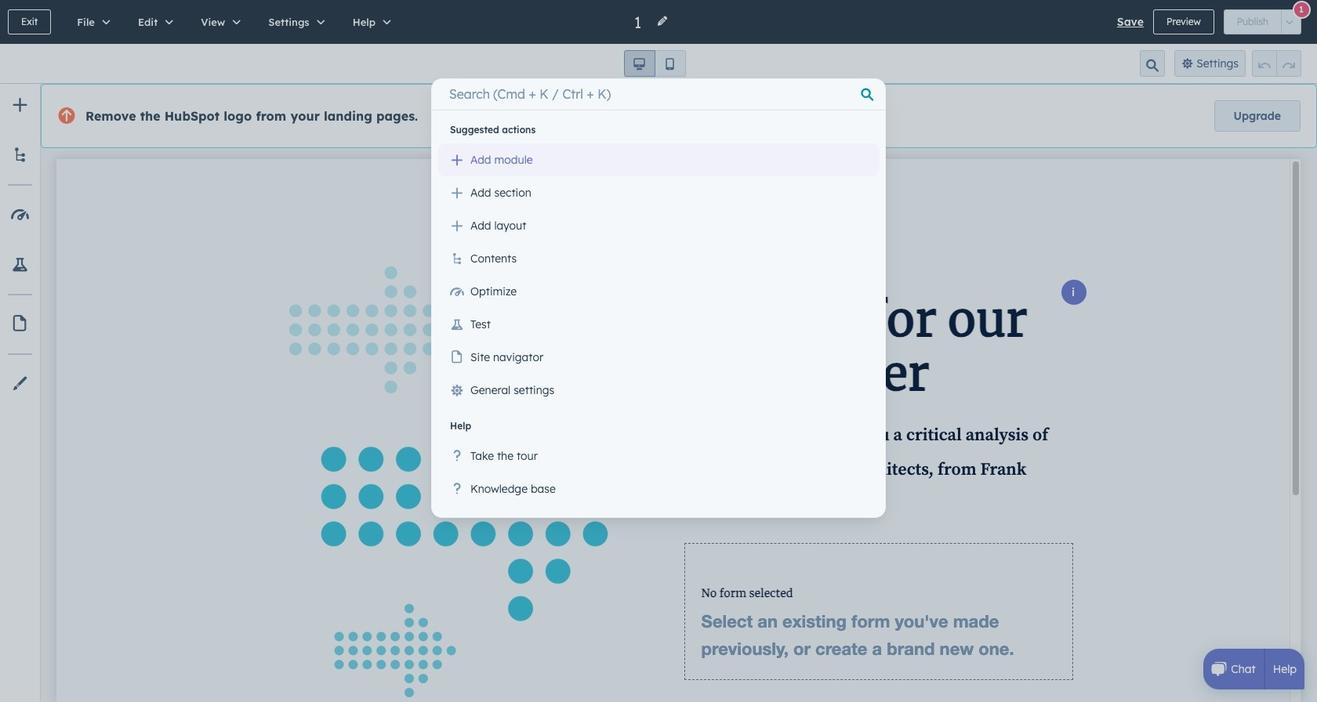 Task type: vqa. For each thing, say whether or not it's contained in the screenshot.
Search Search Box
yes



Task type: describe. For each thing, give the bounding box(es) containing it.
Search search field
[[441, 78, 877, 110]]



Task type: locate. For each thing, give the bounding box(es) containing it.
None field
[[633, 11, 647, 33]]

group
[[1224, 9, 1302, 34], [624, 50, 686, 77], [1252, 50, 1302, 77]]



